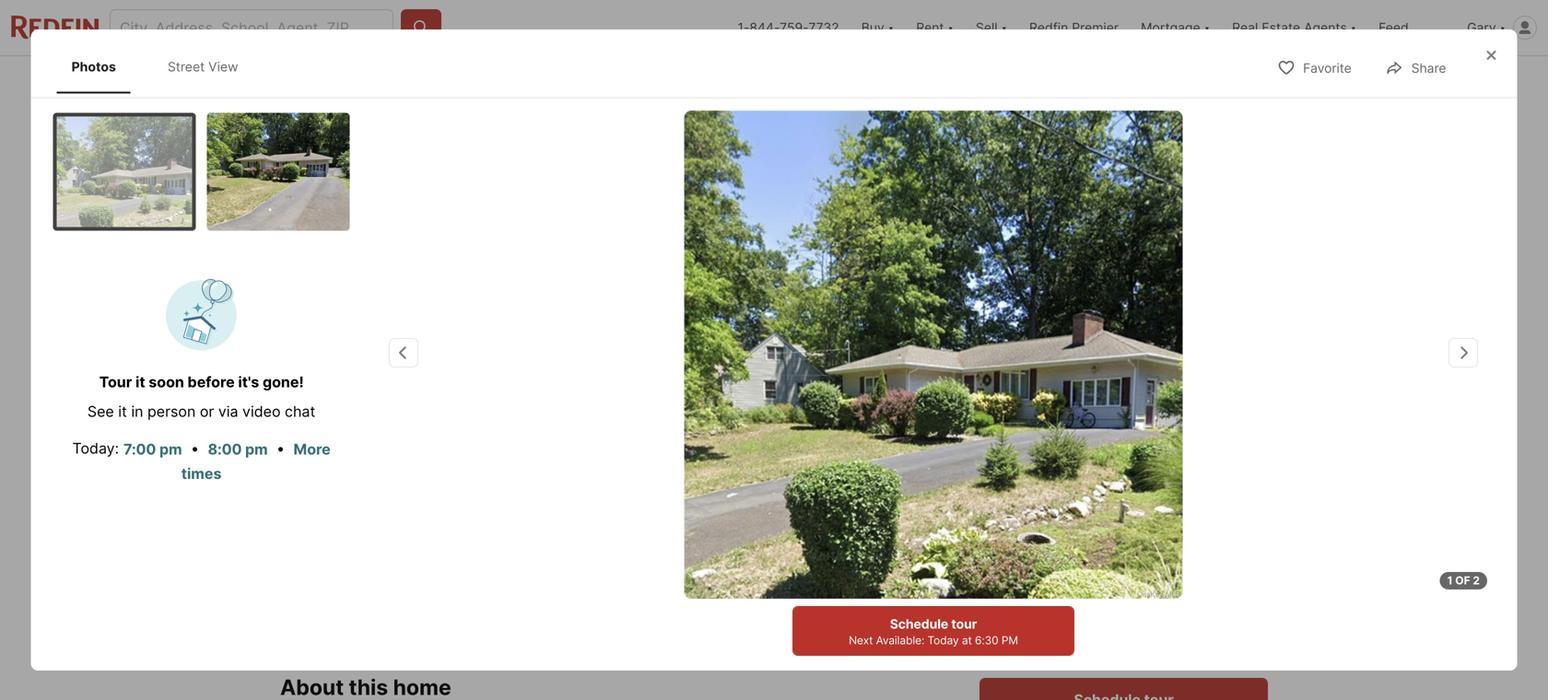 Task type: vqa. For each thing, say whether or not it's contained in the screenshot.
location button
no



Task type: describe. For each thing, give the bounding box(es) containing it.
go tour this home
[[980, 480, 1164, 506]]

7:00
[[123, 441, 156, 459]]

1 pm from the left
[[159, 441, 182, 459]]

1 horizontal spatial 1
[[1447, 574, 1453, 588]]

8:00
[[208, 441, 242, 459]]

844-
[[750, 20, 780, 35]]

redfin
[[1029, 20, 1068, 35]]

see
[[87, 403, 114, 421]]

street view tab
[[153, 44, 253, 90]]

in inside option
[[1045, 633, 1055, 646]]

street
[[168, 59, 205, 75]]

2 tab from the left
[[390, 60, 493, 104]]

1 8 willow dr, suffern, ny 10901 image from the left
[[280, 108, 972, 458]]

it's
[[238, 373, 259, 391]]

1 horizontal spatial image image
[[207, 113, 350, 231]]

tour it soon before it's gone!
[[99, 373, 304, 391]]

more times link
[[181, 441, 331, 483]]

feed button
[[1368, 0, 1456, 55]]

dialog containing tour it soon before it's gone!
[[31, 29, 1517, 671]]

share button
[[1370, 48, 1462, 86]]

this
[[1062, 480, 1101, 506]]

pm
[[1002, 634, 1018, 647]]

1,402 sq ft
[[701, 558, 759, 605]]

tour in person
[[1018, 633, 1096, 646]]

6:30
[[975, 634, 999, 647]]

tour for tour it soon before it's gone!
[[99, 373, 132, 391]]

tab list containing photos
[[53, 41, 271, 94]]

tour for tour in person
[[1018, 633, 1043, 646]]

today: 7:00 pm • 8:00 pm •
[[72, 440, 289, 459]]

submit search image
[[412, 18, 430, 37]]

tour for go
[[1014, 480, 1057, 506]]

2 • from the left
[[277, 440, 285, 458]]

schedule
[[890, 617, 948, 632]]

1 horizontal spatial tab list
[[280, 56, 886, 104]]

oct
[[1021, 572, 1044, 585]]

1 • from the left
[[191, 440, 199, 458]]

1 of 2
[[1447, 574, 1480, 588]]

ft
[[723, 587, 737, 605]]

sq
[[701, 587, 719, 605]]

redfin premier button
[[1018, 0, 1130, 55]]

wednesday 1 nov
[[1090, 522, 1158, 585]]

3 tab from the left
[[493, 60, 632, 104]]

tuesday 31 oct
[[1007, 522, 1058, 585]]

5 tab from the left
[[780, 60, 871, 104]]

person inside option
[[1058, 633, 1096, 646]]

1-844-759-7732
[[738, 20, 839, 35]]

more
[[294, 441, 331, 459]]

0 horizontal spatial image image
[[57, 117, 192, 227]]

City, Address, School, Agent, ZIP search field
[[110, 9, 394, 46]]

favorite button
[[1262, 48, 1367, 86]]

of
[[1455, 574, 1471, 588]]

times
[[181, 465, 222, 483]]

tuesday
[[1007, 522, 1058, 535]]

or
[[200, 403, 214, 421]]

4 tab from the left
[[632, 60, 780, 104]]

0 horizontal spatial in
[[131, 403, 143, 421]]

favorite
[[1303, 60, 1352, 76]]

2
[[1473, 574, 1480, 588]]



Task type: locate. For each thing, give the bounding box(es) containing it.
pm right 8:00
[[245, 441, 268, 459]]

0 horizontal spatial tour
[[99, 373, 132, 391]]

tour for schedule
[[951, 617, 977, 632]]

tour up at
[[951, 617, 977, 632]]

today:
[[72, 440, 119, 458]]

person right 'pm'
[[1058, 633, 1096, 646]]

photos
[[72, 59, 116, 75]]

0 vertical spatial in
[[131, 403, 143, 421]]

1 horizontal spatial person
[[1058, 633, 1096, 646]]

tour in person list box
[[980, 616, 1268, 664]]

1 vertical spatial tour
[[1018, 633, 1043, 646]]

tour inside schedule tour next available: today at 6:30 pm
[[951, 617, 977, 632]]

street view
[[168, 59, 238, 75]]

0 vertical spatial 1
[[1117, 538, 1130, 570]]

Thursday button
[[1173, 511, 1257, 596]]

image image
[[207, 113, 350, 231], [57, 117, 192, 227]]

1 horizontal spatial in
[[1045, 633, 1055, 646]]

0 horizontal spatial •
[[191, 440, 199, 458]]

thursday
[[1186, 522, 1245, 535]]

0 vertical spatial person
[[147, 403, 196, 421]]

more times
[[181, 441, 331, 483]]

1 horizontal spatial •
[[277, 440, 285, 458]]

video
[[242, 403, 281, 421]]

1 vertical spatial it
[[118, 403, 127, 421]]

1 vertical spatial tour
[[951, 617, 977, 632]]

31
[[1017, 538, 1048, 570]]

1 vertical spatial in
[[1045, 633, 1055, 646]]

it
[[135, 373, 145, 391], [118, 403, 127, 421]]

tour up the see
[[99, 373, 132, 391]]

it for see
[[118, 403, 127, 421]]

1 vertical spatial person
[[1058, 633, 1096, 646]]

soon
[[149, 373, 184, 391]]

person down the soon on the left bottom of the page
[[147, 403, 196, 421]]

0 horizontal spatial tab list
[[53, 41, 271, 94]]

option
[[1114, 616, 1268, 664]]

in
[[131, 403, 143, 421], [1045, 633, 1055, 646]]

1 tab from the left
[[280, 60, 390, 104]]

1 horizontal spatial it
[[135, 373, 145, 391]]

premier
[[1072, 20, 1119, 35]]

tour right 6:30
[[1018, 633, 1043, 646]]

via
[[218, 403, 238, 421]]

0 vertical spatial tour
[[99, 373, 132, 391]]

8 willow dr, suffern, ny 10901 image
[[280, 108, 972, 458], [980, 108, 1268, 458]]

chat
[[285, 403, 315, 421]]

• up times
[[191, 440, 199, 458]]

7:00 pm button
[[123, 438, 183, 462]]

7732
[[809, 20, 839, 35]]

1 horizontal spatial tour
[[1018, 633, 1043, 646]]

wednesday
[[1090, 522, 1158, 535]]

pm right 7:00
[[159, 441, 182, 459]]

1
[[1117, 538, 1130, 570], [1447, 574, 1453, 588]]

0 horizontal spatial person
[[147, 403, 196, 421]]

feed
[[1379, 20, 1409, 35]]

1 horizontal spatial tour
[[1014, 480, 1057, 506]]

1 up the nov
[[1117, 538, 1130, 570]]

1 horizontal spatial pm
[[245, 441, 268, 459]]

before
[[188, 373, 235, 391]]

tab
[[280, 60, 390, 104], [390, 60, 493, 104], [493, 60, 632, 104], [632, 60, 780, 104], [780, 60, 871, 104]]

0 vertical spatial it
[[135, 373, 145, 391]]

2 8 willow dr, suffern, ny 10901 image from the left
[[980, 108, 1268, 458]]

view
[[208, 59, 238, 75]]

pm
[[159, 441, 182, 459], [245, 441, 268, 459]]

go
[[980, 480, 1009, 506]]

2 pm from the left
[[245, 441, 268, 459]]

0 vertical spatial tour
[[1014, 480, 1057, 506]]

tour
[[1014, 480, 1057, 506], [951, 617, 977, 632]]

at
[[962, 634, 972, 647]]

759-
[[780, 20, 809, 35]]

•
[[191, 440, 199, 458], [277, 440, 285, 458]]

0 horizontal spatial pm
[[159, 441, 182, 459]]

person
[[147, 403, 196, 421], [1058, 633, 1096, 646]]

1-
[[738, 20, 750, 35]]

available:
[[876, 634, 925, 647]]

redfin premier
[[1029, 20, 1119, 35]]

1 inside wednesday 1 nov
[[1117, 538, 1130, 570]]

1 left "of"
[[1447, 574, 1453, 588]]

nov
[[1112, 572, 1136, 585]]

share
[[1412, 60, 1446, 76]]

schedule tour next available: today at 6:30 pm
[[849, 617, 1018, 647]]

dialog
[[31, 29, 1517, 671]]

1 vertical spatial 1
[[1447, 574, 1453, 588]]

today
[[928, 634, 959, 647]]

next
[[849, 634, 873, 647]]

8:00 pm button
[[207, 438, 269, 462]]

• left more
[[277, 440, 285, 458]]

0 horizontal spatial it
[[118, 403, 127, 421]]

gone!
[[263, 373, 304, 391]]

in right the see
[[131, 403, 143, 421]]

home
[[1106, 480, 1164, 506]]

see it in person or via video chat
[[87, 403, 315, 421]]

tour
[[99, 373, 132, 391], [1018, 633, 1043, 646]]

tab list
[[53, 41, 271, 94], [280, 56, 886, 104]]

it right the see
[[118, 403, 127, 421]]

tour up tuesday
[[1014, 480, 1057, 506]]

tour inside option
[[1018, 633, 1043, 646]]

it left the soon on the left bottom of the page
[[135, 373, 145, 391]]

1-844-759-7732 link
[[738, 20, 839, 35]]

0 horizontal spatial tour
[[951, 617, 977, 632]]

it for tour
[[135, 373, 145, 391]]

8 willow dr image
[[684, 111, 1183, 599]]

0 horizontal spatial 8 willow dr, suffern, ny 10901 image
[[280, 108, 972, 458]]

0 horizontal spatial 1
[[1117, 538, 1130, 570]]

1,402
[[701, 558, 759, 584]]

photos tab
[[57, 44, 131, 90]]

tour in person option
[[980, 616, 1114, 664]]

map entry image
[[829, 480, 951, 603]]

in right 'pm'
[[1045, 633, 1055, 646]]

None button
[[991, 510, 1075, 597], [1082, 511, 1166, 596], [991, 510, 1075, 597], [1082, 511, 1166, 596]]

1 horizontal spatial 8 willow dr, suffern, ny 10901 image
[[980, 108, 1268, 458]]



